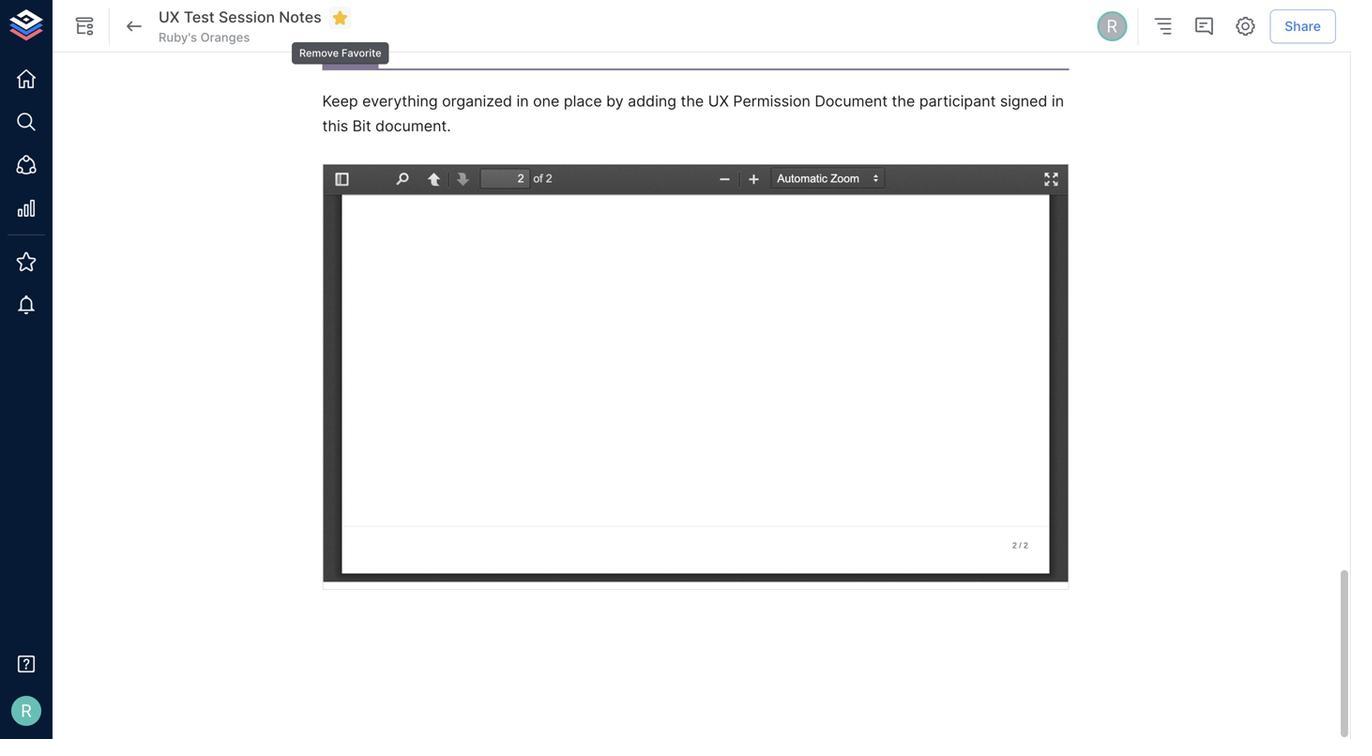 Task type: describe. For each thing, give the bounding box(es) containing it.
comments image
[[1193, 15, 1215, 38]]

by
[[606, 92, 624, 110]]

adding
[[628, 92, 677, 110]]

permission
[[733, 92, 811, 110]]

organized
[[442, 92, 512, 110]]

document
[[815, 92, 888, 110]]

document.
[[375, 117, 451, 135]]

remove favorite tooltip
[[290, 29, 391, 66]]

settings image
[[1234, 15, 1257, 38]]

oranges
[[200, 30, 250, 44]]

show wiki image
[[73, 15, 96, 38]]

ruby's oranges link
[[159, 29, 250, 46]]

remove
[[299, 47, 339, 59]]

remove favorite
[[299, 47, 381, 59]]

this
[[322, 117, 348, 135]]

1 the from the left
[[681, 92, 704, 110]]

1 in from the left
[[516, 92, 529, 110]]

participant
[[919, 92, 996, 110]]

0 horizontal spatial r button
[[6, 691, 47, 732]]



Task type: vqa. For each thing, say whether or not it's contained in the screenshot.
Favorite 'Icon'
no



Task type: locate. For each thing, give the bounding box(es) containing it.
session
[[219, 8, 275, 26]]

one
[[533, 92, 560, 110]]

1 vertical spatial ux
[[708, 92, 729, 110]]

ux inside keep everything organized in one place by adding the ux permission document the participant signed in this bit document.
[[708, 92, 729, 110]]

1 horizontal spatial in
[[1052, 92, 1064, 110]]

share
[[1285, 18, 1321, 34]]

1 horizontal spatial r button
[[1094, 8, 1130, 44]]

the
[[681, 92, 704, 110], [892, 92, 915, 110]]

test
[[184, 8, 215, 26]]

the right adding
[[681, 92, 704, 110]]

ruby's oranges
[[159, 30, 250, 44]]

remove favorite image
[[332, 9, 349, 26]]

the right document
[[892, 92, 915, 110]]

2 the from the left
[[892, 92, 915, 110]]

0 vertical spatial r button
[[1094, 8, 1130, 44]]

1 horizontal spatial r
[[1107, 16, 1118, 36]]

keep
[[322, 92, 358, 110]]

bit
[[352, 117, 371, 135]]

r
[[1107, 16, 1118, 36], [21, 701, 32, 721]]

in left one
[[516, 92, 529, 110]]

ux
[[159, 8, 180, 26], [708, 92, 729, 110]]

favorite
[[342, 47, 381, 59]]

ux left "permission"
[[708, 92, 729, 110]]

share button
[[1270, 9, 1336, 43]]

0 horizontal spatial the
[[681, 92, 704, 110]]

go back image
[[123, 15, 145, 38]]

0 horizontal spatial in
[[516, 92, 529, 110]]

0 vertical spatial ux
[[159, 8, 180, 26]]

0 horizontal spatial ux
[[159, 8, 180, 26]]

in
[[516, 92, 529, 110], [1052, 92, 1064, 110]]

1 horizontal spatial the
[[892, 92, 915, 110]]

in right signed on the right top of page
[[1052, 92, 1064, 110]]

ruby's
[[159, 30, 197, 44]]

r button
[[1094, 8, 1130, 44], [6, 691, 47, 732]]

place
[[564, 92, 602, 110]]

1 horizontal spatial ux
[[708, 92, 729, 110]]

0 horizontal spatial r
[[21, 701, 32, 721]]

notes
[[279, 8, 322, 26]]

ux test session notes
[[159, 8, 322, 26]]

keep everything organized in one place by adding the ux permission document the participant signed in this bit document.
[[322, 92, 1068, 135]]

0 vertical spatial r
[[1107, 16, 1118, 36]]

table of contents image
[[1152, 15, 1174, 38]]

everything
[[362, 92, 438, 110]]

1 vertical spatial r
[[21, 701, 32, 721]]

ux up ruby's
[[159, 8, 180, 26]]

2 in from the left
[[1052, 92, 1064, 110]]

signed
[[1000, 92, 1048, 110]]

1 vertical spatial r button
[[6, 691, 47, 732]]



